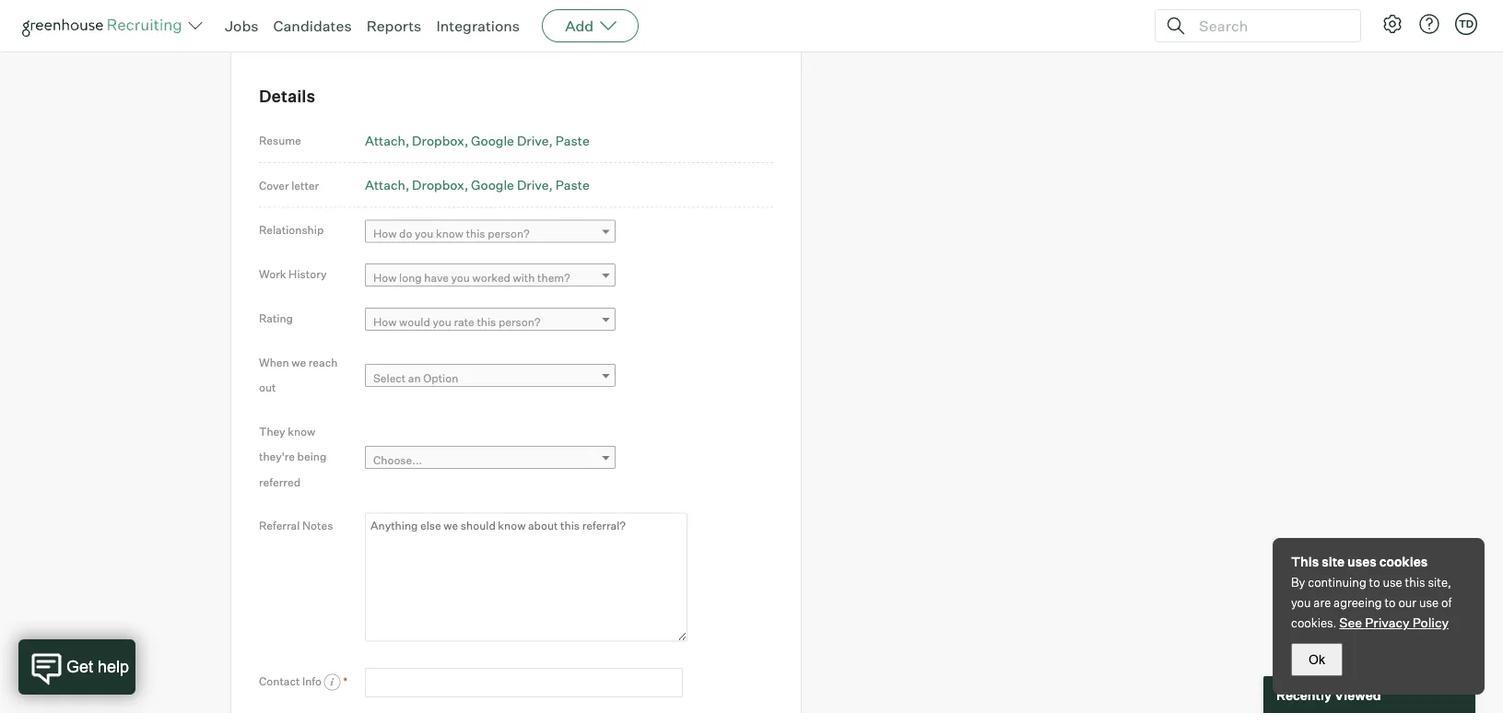 Task type: locate. For each thing, give the bounding box(es) containing it.
dropbox link
[[412, 132, 469, 148], [412, 177, 469, 193]]

1 attach from the top
[[365, 132, 406, 148]]

uses
[[1348, 554, 1377, 570]]

1 horizontal spatial to
[[1385, 596, 1396, 610]]

0 vertical spatial person?
[[488, 227, 530, 240]]

0 vertical spatial drive
[[517, 132, 549, 148]]

1 horizontal spatial use
[[1420, 596, 1439, 610]]

would
[[399, 315, 430, 328]]

0 vertical spatial attach
[[365, 132, 406, 148]]

0 horizontal spatial know
[[288, 424, 316, 438]]

paste
[[556, 132, 590, 148], [556, 177, 590, 193]]

td button
[[1456, 13, 1478, 35]]

1 vertical spatial this
[[477, 315, 496, 328]]

1 vertical spatial paste link
[[556, 177, 590, 193]]

1 vertical spatial google drive link
[[471, 177, 553, 193]]

you left rate
[[433, 315, 452, 328]]

how long have you worked with them? link
[[365, 264, 616, 290]]

0 vertical spatial dropbox
[[412, 132, 465, 148]]

1 paste link from the top
[[556, 132, 590, 148]]

contact info
[[259, 674, 324, 688]]

1 dropbox from the top
[[412, 132, 465, 148]]

privacy
[[1365, 615, 1410, 631]]

use left of at the bottom of the page
[[1420, 596, 1439, 610]]

add
[[565, 17, 594, 35]]

1 google drive link from the top
[[471, 132, 553, 148]]

work
[[259, 267, 286, 281]]

1 vertical spatial to
[[1385, 596, 1396, 610]]

candidates
[[273, 17, 352, 35]]

we
[[292, 355, 306, 369]]

1 how from the top
[[373, 227, 397, 240]]

1 attach link from the top
[[365, 132, 410, 148]]

1 vertical spatial how
[[373, 271, 397, 284]]

how for how long have you worked with them?
[[373, 271, 397, 284]]

drive for cover letter
[[517, 177, 549, 193]]

paste link
[[556, 132, 590, 148], [556, 177, 590, 193]]

cookies
[[1380, 554, 1428, 570]]

drive
[[517, 132, 549, 148], [517, 177, 549, 193]]

cover
[[259, 178, 289, 192]]

them?
[[538, 271, 570, 284]]

person? down with
[[499, 315, 541, 328]]

know up being
[[288, 424, 316, 438]]

1 horizontal spatial know
[[436, 227, 464, 240]]

1 vertical spatial dropbox link
[[412, 177, 469, 193]]

1 vertical spatial google
[[471, 177, 514, 193]]

our
[[1399, 596, 1417, 610]]

1 dropbox link from the top
[[412, 132, 469, 148]]

you down by
[[1292, 596, 1311, 610]]

reports
[[367, 17, 422, 35]]

2 paste from the top
[[556, 177, 590, 193]]

how
[[373, 227, 397, 240], [373, 271, 397, 284], [373, 315, 397, 328]]

this for rate
[[477, 315, 496, 328]]

attach dropbox google drive paste
[[365, 132, 590, 148], [365, 177, 590, 193]]

they know they're being referred
[[259, 424, 327, 489]]

0 vertical spatial use
[[1383, 575, 1403, 590]]

2 attach from the top
[[365, 177, 406, 193]]

use down cookies
[[1383, 575, 1403, 590]]

they're
[[259, 450, 295, 464]]

0 vertical spatial how
[[373, 227, 397, 240]]

configure image
[[1382, 13, 1404, 35]]

referred
[[259, 475, 301, 489]]

you right do
[[415, 227, 434, 240]]

attach link
[[365, 132, 410, 148], [365, 177, 410, 193]]

see privacy policy
[[1340, 615, 1449, 631]]

how left do
[[373, 227, 397, 240]]

1 vertical spatial drive
[[517, 177, 549, 193]]

this up our
[[1405, 575, 1426, 590]]

1 attach dropbox google drive paste from the top
[[365, 132, 590, 148]]

how left long
[[373, 271, 397, 284]]

2 vertical spatial how
[[373, 315, 397, 328]]

2 paste link from the top
[[556, 177, 590, 193]]

select an option
[[373, 371, 458, 385]]

1 paste from the top
[[556, 132, 590, 148]]

referral notes
[[259, 519, 333, 533]]

how left "would"
[[373, 315, 397, 328]]

know
[[436, 227, 464, 240], [288, 424, 316, 438]]

when we reach out
[[259, 355, 338, 394]]

this right rate
[[477, 315, 496, 328]]

this
[[466, 227, 485, 240], [477, 315, 496, 328], [1405, 575, 1426, 590]]

option
[[423, 371, 458, 385]]

rating
[[259, 311, 293, 325]]

0 vertical spatial paste
[[556, 132, 590, 148]]

1 vertical spatial know
[[288, 424, 316, 438]]

how would you rate this person?
[[373, 315, 541, 328]]

0 vertical spatial know
[[436, 227, 464, 240]]

integrations link
[[436, 17, 520, 35]]

attach
[[365, 132, 406, 148], [365, 177, 406, 193]]

contact
[[259, 674, 300, 688]]

person? for how do you know this person?
[[488, 227, 530, 240]]

0 vertical spatial attach link
[[365, 132, 410, 148]]

1 drive from the top
[[517, 132, 549, 148]]

you
[[415, 227, 434, 240], [451, 271, 470, 284], [433, 315, 452, 328], [1292, 596, 1311, 610]]

this site uses cookies
[[1292, 554, 1428, 570]]

use
[[1383, 575, 1403, 590], [1420, 596, 1439, 610]]

know right do
[[436, 227, 464, 240]]

0 vertical spatial this
[[466, 227, 485, 240]]

dropbox
[[412, 132, 465, 148], [412, 177, 465, 193]]

you right have
[[451, 271, 470, 284]]

work history
[[259, 267, 327, 281]]

recently viewed
[[1277, 687, 1381, 703]]

paste for resume
[[556, 132, 590, 148]]

drive for resume
[[517, 132, 549, 148]]

google
[[471, 132, 514, 148], [471, 177, 514, 193]]

0 vertical spatial to
[[1370, 575, 1381, 590]]

0 vertical spatial attach dropbox google drive paste
[[365, 132, 590, 148]]

3 how from the top
[[373, 315, 397, 328]]

0 vertical spatial google
[[471, 132, 514, 148]]

0 vertical spatial paste link
[[556, 132, 590, 148]]

None text field
[[365, 668, 683, 698]]

paste link for resume
[[556, 132, 590, 148]]

being
[[297, 450, 327, 464]]

2 dropbox link from the top
[[412, 177, 469, 193]]

1 vertical spatial dropbox
[[412, 177, 465, 193]]

worked
[[472, 271, 511, 284]]

person? for how would you rate this person?
[[499, 315, 541, 328]]

this up the how long have you worked with them?
[[466, 227, 485, 240]]

2 google drive link from the top
[[471, 177, 553, 193]]

to down the uses
[[1370, 575, 1381, 590]]

1 vertical spatial person?
[[499, 315, 541, 328]]

2 google from the top
[[471, 177, 514, 193]]

1 google from the top
[[471, 132, 514, 148]]

0 vertical spatial dropbox link
[[412, 132, 469, 148]]

2 vertical spatial this
[[1405, 575, 1426, 590]]

Referral Notes text field
[[365, 513, 688, 642]]

0 vertical spatial google drive link
[[471, 132, 553, 148]]

to
[[1370, 575, 1381, 590], [1385, 596, 1396, 610]]

1 vertical spatial attach dropbox google drive paste
[[365, 177, 590, 193]]

ok button
[[1292, 643, 1343, 677]]

see privacy policy link
[[1340, 615, 1449, 631]]

person? up with
[[488, 227, 530, 240]]

td button
[[1452, 9, 1481, 39]]

know inside how do you know this person? link
[[436, 227, 464, 240]]

0 horizontal spatial use
[[1383, 575, 1403, 590]]

Search text field
[[1195, 12, 1344, 39]]

to left our
[[1385, 596, 1396, 610]]

2 attach link from the top
[[365, 177, 410, 193]]

recently
[[1277, 687, 1332, 703]]

2 drive from the top
[[517, 177, 549, 193]]

person?
[[488, 227, 530, 240], [499, 315, 541, 328]]

1 vertical spatial attach link
[[365, 177, 410, 193]]

google drive link
[[471, 132, 553, 148], [471, 177, 553, 193]]

2 attach dropbox google drive paste from the top
[[365, 177, 590, 193]]

2 how from the top
[[373, 271, 397, 284]]

you inside by continuing to use this site, you are agreeing to our use of cookies.
[[1292, 596, 1311, 610]]

1 vertical spatial attach
[[365, 177, 406, 193]]

1 vertical spatial paste
[[556, 177, 590, 193]]

2 dropbox from the top
[[412, 177, 465, 193]]

site
[[1322, 554, 1345, 570]]

google drive link for resume
[[471, 132, 553, 148]]



Task type: describe. For each thing, give the bounding box(es) containing it.
google for resume
[[471, 132, 514, 148]]

this inside by continuing to use this site, you are agreeing to our use of cookies.
[[1405, 575, 1426, 590]]

1 vertical spatial use
[[1420, 596, 1439, 610]]

reach
[[309, 355, 338, 369]]

know inside they know they're being referred
[[288, 424, 316, 438]]

long
[[399, 271, 422, 284]]

select
[[373, 371, 406, 385]]

candidates link
[[273, 17, 352, 35]]

greenhouse recruiting image
[[22, 15, 188, 37]]

paste for cover letter
[[556, 177, 590, 193]]

history
[[289, 267, 327, 281]]

how for how would you rate this person?
[[373, 315, 397, 328]]

dropbox link for resume
[[412, 132, 469, 148]]

do
[[399, 227, 412, 240]]

attach for resume
[[365, 132, 406, 148]]

attach for cover letter
[[365, 177, 406, 193]]

how would you rate this person? link
[[365, 308, 616, 334]]

resume
[[259, 134, 301, 148]]

notes
[[302, 519, 333, 533]]

have
[[424, 271, 449, 284]]

add button
[[542, 9, 639, 42]]

agreeing
[[1334, 596, 1382, 610]]

referral
[[259, 519, 300, 533]]

an
[[408, 371, 421, 385]]

are
[[1314, 596, 1331, 610]]

you inside how do you know this person? link
[[415, 227, 434, 240]]

policy
[[1413, 615, 1449, 631]]

cover letter
[[259, 178, 319, 192]]

with
[[513, 271, 535, 284]]

they
[[259, 424, 285, 438]]

site,
[[1428, 575, 1452, 590]]

out
[[259, 381, 276, 394]]

integrations
[[436, 17, 520, 35]]

dropbox for cover letter
[[412, 177, 465, 193]]

details
[[259, 85, 315, 106]]

how do you know this person?
[[373, 227, 530, 240]]

dropbox link for cover letter
[[412, 177, 469, 193]]

how do you know this person? link
[[365, 220, 616, 246]]

by
[[1292, 575, 1306, 590]]

by continuing to use this site, you are agreeing to our use of cookies.
[[1292, 575, 1452, 631]]

this for know
[[466, 227, 485, 240]]

select an option link
[[365, 364, 616, 391]]

info
[[302, 674, 322, 688]]

attach link for cover letter
[[365, 177, 410, 193]]

reports link
[[367, 17, 422, 35]]

continuing
[[1308, 575, 1367, 590]]

letter
[[291, 178, 319, 192]]

paste link for cover letter
[[556, 177, 590, 193]]

*
[[343, 674, 348, 688]]

this
[[1292, 554, 1319, 570]]

0 horizontal spatial to
[[1370, 575, 1381, 590]]

viewed
[[1335, 687, 1381, 703]]

choose... link
[[365, 446, 616, 473]]

choose...
[[373, 453, 422, 467]]

jobs
[[225, 17, 259, 35]]

rate
[[454, 315, 475, 328]]

how for how do you know this person?
[[373, 227, 397, 240]]

attach dropbox google drive paste for resume
[[365, 132, 590, 148]]

jobs link
[[225, 17, 259, 35]]

attach link for resume
[[365, 132, 410, 148]]

google drive link for cover letter
[[471, 177, 553, 193]]

google for cover letter
[[471, 177, 514, 193]]

how long have you worked with them?
[[373, 271, 570, 284]]

td
[[1459, 18, 1474, 30]]

dropbox for resume
[[412, 132, 465, 148]]

when
[[259, 355, 289, 369]]

of
[[1442, 596, 1452, 610]]

relationship
[[259, 223, 324, 237]]

see
[[1340, 615, 1363, 631]]

attach dropbox google drive paste for cover letter
[[365, 177, 590, 193]]

you inside 'how would you rate this person?' link
[[433, 315, 452, 328]]

cookies.
[[1292, 616, 1337, 631]]

you inside "how long have you worked with them?" link
[[451, 271, 470, 284]]

ok
[[1309, 653, 1326, 667]]



Task type: vqa. For each thing, say whether or not it's contained in the screenshot.
Drive
yes



